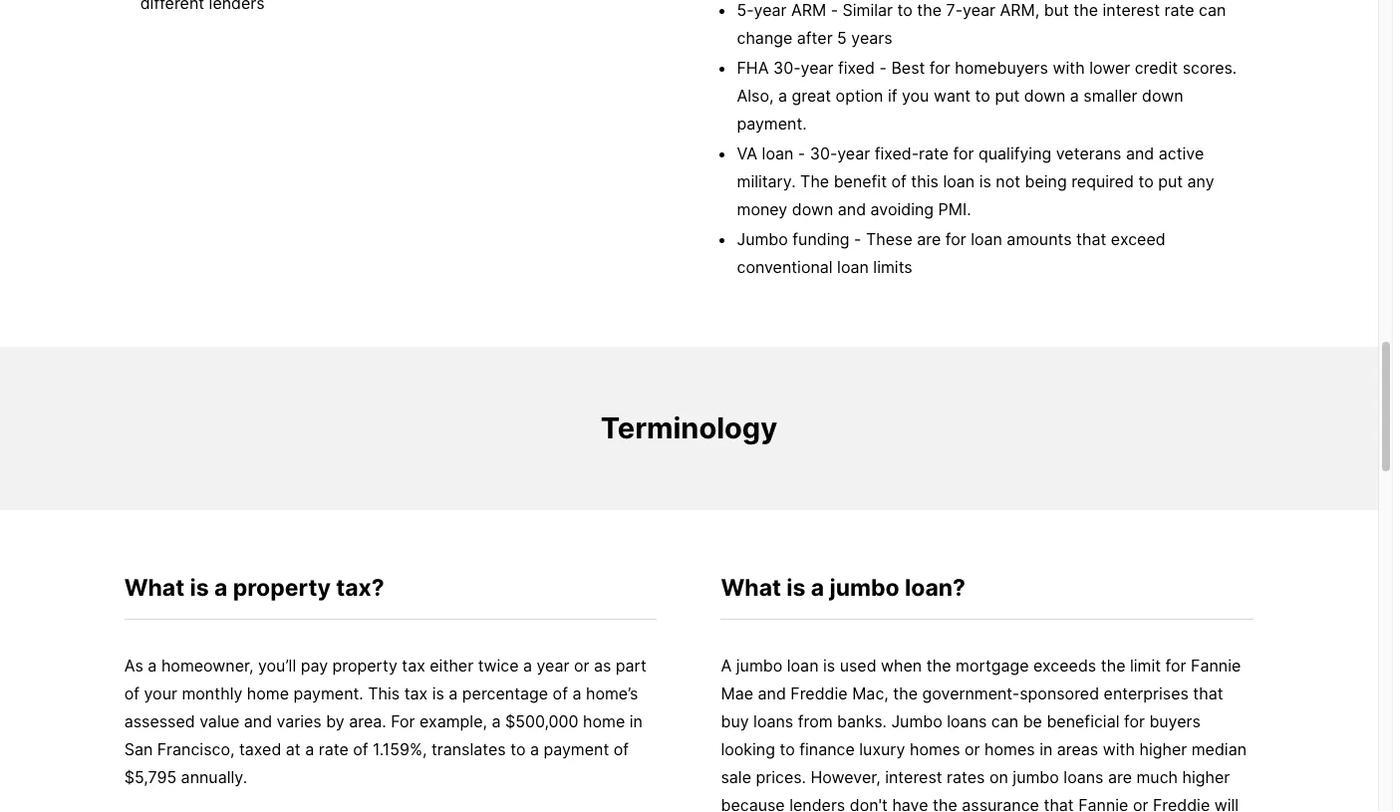 Task type: locate. For each thing, give the bounding box(es) containing it.
jumbo right a
[[736, 656, 783, 676]]

1 horizontal spatial interest
[[1103, 0, 1160, 20]]

higher up much
[[1140, 739, 1187, 759]]

2 horizontal spatial loans
[[1064, 767, 1104, 787]]

1 vertical spatial are
[[1108, 767, 1132, 787]]

can up scores.
[[1199, 0, 1226, 20]]

for right limit
[[1166, 656, 1187, 676]]

tax
[[402, 656, 425, 676], [404, 684, 428, 704]]

home down you'll
[[247, 684, 289, 704]]

0 vertical spatial are
[[917, 229, 941, 249]]

0 horizontal spatial 30-
[[774, 58, 801, 78]]

interest
[[1103, 0, 1160, 20], [885, 767, 943, 787]]

1 horizontal spatial rate
[[919, 143, 949, 163]]

fannie up buyers
[[1191, 656, 1241, 676]]

1 horizontal spatial homes
[[985, 739, 1035, 759]]

value
[[200, 712, 240, 731]]

put down homebuyers
[[995, 85, 1020, 105]]

2 vertical spatial rate
[[319, 739, 349, 759]]

what up a
[[721, 574, 781, 602]]

and right mae
[[758, 684, 786, 704]]

year up great
[[801, 58, 834, 78]]

pay
[[301, 656, 328, 676]]

with inside 5-year arm - similar to the 7-year arm, but the interest rate can change after 5 years fha 30-year fixed - best for homebuyers with lower credit scores. also, a great option if you want to put down a smaller down payment. va loan - 30-year fixed-rate for qualifying veterans and active military. the benefit of this loan is not being required to put any money down and avoiding pmi. jumbo funding - these are for loan amounts that exceed conventional loan limits
[[1053, 58, 1085, 78]]

for
[[930, 58, 951, 78], [954, 143, 974, 163], [946, 229, 967, 249], [1166, 656, 1187, 676], [1124, 712, 1145, 731]]

1 vertical spatial rate
[[919, 143, 949, 163]]

that left "exceed"
[[1077, 229, 1107, 249]]

in inside a jumbo loan is used when the mortgage exceeds the limit for fannie mae and freddie mac, the government-sponsored enterprises that buy loans from banks. jumbo loans can be beneficial for buyers looking to finance luxury homes or homes in areas with higher median sale prices. however, interest rates on jumbo loans are much higher because lenders don't have the assurance that fannie or freddie
[[1040, 739, 1053, 759]]

1 horizontal spatial 30-
[[810, 143, 838, 163]]

san
[[124, 739, 153, 759]]

what up "as"
[[124, 574, 185, 602]]

don't
[[850, 795, 888, 811]]

option
[[836, 85, 884, 105]]

- left the best
[[880, 58, 887, 78]]

or up rates
[[965, 739, 980, 759]]

for down the pmi.
[[946, 229, 967, 249]]

5-
[[737, 0, 754, 20]]

fha
[[737, 58, 769, 78]]

2 vertical spatial or
[[1133, 795, 1149, 811]]

0 horizontal spatial are
[[917, 229, 941, 249]]

property
[[233, 574, 331, 602], [332, 656, 398, 676]]

in down 'home's'
[[630, 712, 643, 731]]

exceed
[[1111, 229, 1166, 249]]

varies
[[277, 712, 322, 731]]

is inside a jumbo loan is used when the mortgage exceeds the limit for fannie mae and freddie mac, the government-sponsored enterprises that buy loans from banks. jumbo loans can be beneficial for buyers looking to finance luxury homes or homes in areas with higher median sale prices. however, interest rates on jumbo loans are much higher because lenders don't have the assurance that fannie or freddie
[[823, 656, 836, 676]]

1 horizontal spatial that
[[1077, 229, 1107, 249]]

rate down by
[[319, 739, 349, 759]]

1 vertical spatial home
[[583, 712, 625, 731]]

loan up freddie
[[787, 656, 819, 676]]

rates
[[947, 767, 985, 787]]

buy
[[721, 712, 749, 731]]

translates
[[432, 739, 506, 759]]

0 horizontal spatial payment.
[[294, 684, 364, 704]]

what
[[124, 574, 185, 602], [721, 574, 781, 602]]

0 vertical spatial or
[[574, 656, 590, 676]]

0 vertical spatial interest
[[1103, 0, 1160, 20]]

loan?
[[905, 574, 966, 602]]

1 what from the left
[[124, 574, 185, 602]]

loans down areas
[[1064, 767, 1104, 787]]

is
[[980, 171, 992, 191], [190, 574, 209, 602], [787, 574, 806, 602], [823, 656, 836, 676], [432, 684, 444, 704]]

1 vertical spatial can
[[992, 712, 1019, 731]]

put down active
[[1159, 171, 1183, 191]]

rate
[[1165, 0, 1195, 20], [919, 143, 949, 163], [319, 739, 349, 759]]

1 horizontal spatial are
[[1108, 767, 1132, 787]]

property up you'll
[[233, 574, 331, 602]]

property inside as a homeowner, you'll pay property tax either twice a year or as part of your monthly home payment. this tax is a percentage of a home's assessed value and varies by area. for example, a $500,000 home in san francisco, taxed at a rate of 1.159%, translates to a payment of $5,795 annually.
[[332, 656, 398, 676]]

can left be
[[992, 712, 1019, 731]]

1 vertical spatial fannie
[[1079, 795, 1129, 811]]

median
[[1192, 739, 1247, 759]]

loan up military.
[[762, 143, 794, 163]]

or
[[574, 656, 590, 676], [965, 739, 980, 759], [1133, 795, 1149, 811]]

fannie
[[1191, 656, 1241, 676], [1079, 795, 1129, 811]]

1 horizontal spatial in
[[1040, 739, 1053, 759]]

0 vertical spatial in
[[630, 712, 643, 731]]

of
[[892, 171, 907, 191], [124, 684, 140, 704], [553, 684, 568, 704], [353, 739, 368, 759], [614, 739, 629, 759]]

1 horizontal spatial or
[[965, 739, 980, 759]]

0 horizontal spatial loans
[[754, 712, 794, 731]]

loans up looking
[[754, 712, 794, 731]]

with left lower
[[1053, 58, 1085, 78]]

1 vertical spatial tax
[[404, 684, 428, 704]]

payment.
[[737, 113, 807, 133], [294, 684, 364, 704]]

1 vertical spatial payment.
[[294, 684, 364, 704]]

property up this
[[332, 656, 398, 676]]

the right when
[[927, 656, 951, 676]]

home
[[247, 684, 289, 704], [583, 712, 625, 731]]

homes
[[910, 739, 961, 759], [985, 739, 1035, 759]]

2 horizontal spatial down
[[1142, 85, 1184, 105]]

1 vertical spatial with
[[1103, 739, 1135, 759]]

part
[[616, 656, 647, 676]]

2 what from the left
[[721, 574, 781, 602]]

jumbo inside a jumbo loan is used when the mortgage exceeds the limit for fannie mae and freddie mac, the government-sponsored enterprises that buy loans from banks. jumbo loans can be beneficial for buyers looking to finance luxury homes or homes in areas with higher median sale prices. however, interest rates on jumbo loans are much higher because lenders don't have the assurance that fannie or freddie
[[892, 712, 943, 731]]

1 horizontal spatial payment.
[[737, 113, 807, 133]]

2 vertical spatial that
[[1044, 795, 1074, 811]]

terminology
[[601, 410, 778, 445]]

down down 'credit'
[[1142, 85, 1184, 105]]

tax left either
[[402, 656, 425, 676]]

payment. down 'also,'
[[737, 113, 807, 133]]

tax up for
[[404, 684, 428, 704]]

are left much
[[1108, 767, 1132, 787]]

benefit
[[834, 171, 887, 191]]

loans down government-
[[947, 712, 987, 731]]

0 horizontal spatial what
[[124, 574, 185, 602]]

homes up rates
[[910, 739, 961, 759]]

assessed
[[124, 712, 195, 731]]

year up change
[[754, 0, 787, 20]]

money
[[737, 199, 788, 219]]

0 horizontal spatial down
[[792, 199, 834, 219]]

sponsored
[[1020, 684, 1100, 704]]

can
[[1199, 0, 1226, 20], [992, 712, 1019, 731]]

1 vertical spatial put
[[1159, 171, 1183, 191]]

year inside as a homeowner, you'll pay property tax either twice a year or as part of your monthly home payment. this tax is a percentage of a home's assessed value and varies by area. for example, a $500,000 home in san francisco, taxed at a rate of 1.159%, translates to a payment of $5,795 annually.
[[537, 656, 570, 676]]

0 vertical spatial fannie
[[1191, 656, 1241, 676]]

1 vertical spatial jumbo
[[736, 656, 783, 676]]

that down areas
[[1044, 795, 1074, 811]]

payment
[[544, 739, 609, 759]]

0 vertical spatial that
[[1077, 229, 1107, 249]]

interest up have
[[885, 767, 943, 787]]

what for what is a jumbo loan?
[[721, 574, 781, 602]]

or left the "as" at the bottom of page
[[574, 656, 590, 676]]

jumbo
[[737, 229, 788, 249], [892, 712, 943, 731]]

jumbo left loan?
[[830, 574, 900, 602]]

interest up lower
[[1103, 0, 1160, 20]]

can inside a jumbo loan is used when the mortgage exceeds the limit for fannie mae and freddie mac, the government-sponsored enterprises that buy loans from banks. jumbo loans can be beneficial for buyers looking to finance luxury homes or homes in areas with higher median sale prices. however, interest rates on jumbo loans are much higher because lenders don't have the assurance that fannie or freddie
[[992, 712, 1019, 731]]

1 vertical spatial jumbo
[[892, 712, 943, 731]]

payment. up by
[[294, 684, 364, 704]]

0 vertical spatial property
[[233, 574, 331, 602]]

loan up the pmi.
[[943, 171, 975, 191]]

or down much
[[1133, 795, 1149, 811]]

in down be
[[1040, 739, 1053, 759]]

1 vertical spatial in
[[1040, 739, 1053, 759]]

1 vertical spatial 30-
[[810, 143, 838, 163]]

2 horizontal spatial jumbo
[[1013, 767, 1060, 787]]

in inside as a homeowner, you'll pay property tax either twice a year or as part of your monthly home payment. this tax is a percentage of a home's assessed value and varies by area. for example, a $500,000 home in san francisco, taxed at a rate of 1.159%, translates to a payment of $5,795 annually.
[[630, 712, 643, 731]]

5-year arm - similar to the 7-year arm, but the interest rate can change after 5 years fha 30-year fixed - best for homebuyers with lower credit scores. also, a great option if you want to put down a smaller down payment. va loan - 30-year fixed-rate for qualifying veterans and active military. the benefit of this loan is not being required to put any money down and avoiding pmi. jumbo funding - these are for loan amounts that exceed conventional loan limits
[[737, 0, 1237, 277]]

scores.
[[1183, 58, 1237, 78]]

however,
[[811, 767, 881, 787]]

1 horizontal spatial what
[[721, 574, 781, 602]]

homes up "on"
[[985, 739, 1035, 759]]

1 horizontal spatial property
[[332, 656, 398, 676]]

- right arm
[[831, 0, 838, 20]]

0 horizontal spatial fannie
[[1079, 795, 1129, 811]]

1 horizontal spatial home
[[583, 712, 625, 731]]

1 horizontal spatial can
[[1199, 0, 1226, 20]]

0 horizontal spatial jumbo
[[736, 656, 783, 676]]

annually.
[[181, 767, 247, 787]]

1 vertical spatial that
[[1194, 684, 1224, 704]]

similar
[[843, 0, 893, 20]]

of down area.
[[353, 739, 368, 759]]

loan down the pmi.
[[971, 229, 1003, 249]]

be
[[1023, 712, 1043, 731]]

down
[[1025, 85, 1066, 105], [1142, 85, 1184, 105], [792, 199, 834, 219]]

1 horizontal spatial with
[[1103, 739, 1135, 759]]

that
[[1077, 229, 1107, 249], [1194, 684, 1224, 704], [1044, 795, 1074, 811]]

also,
[[737, 85, 774, 105]]

this
[[911, 171, 939, 191]]

down down homebuyers
[[1025, 85, 1066, 105]]

2 horizontal spatial rate
[[1165, 0, 1195, 20]]

down down the on the right top of the page
[[792, 199, 834, 219]]

1 horizontal spatial jumbo
[[892, 712, 943, 731]]

that inside 5-year arm - similar to the 7-year arm, but the interest rate can change after 5 years fha 30-year fixed - best for homebuyers with lower credit scores. also, a great option if you want to put down a smaller down payment. va loan - 30-year fixed-rate for qualifying veterans and active military. the benefit of this loan is not being required to put any money down and avoiding pmi. jumbo funding - these are for loan amounts that exceed conventional loan limits
[[1077, 229, 1107, 249]]

jumbo up luxury
[[892, 712, 943, 731]]

0 vertical spatial can
[[1199, 0, 1226, 20]]

loans
[[754, 712, 794, 731], [947, 712, 987, 731], [1064, 767, 1104, 787]]

to up prices.
[[780, 739, 795, 759]]

and down benefit
[[838, 199, 866, 219]]

1 horizontal spatial fannie
[[1191, 656, 1241, 676]]

1 horizontal spatial loans
[[947, 712, 987, 731]]

with right areas
[[1103, 739, 1135, 759]]

the left 7-
[[917, 0, 942, 20]]

- up the on the right top of the page
[[798, 143, 806, 163]]

0 horizontal spatial jumbo
[[737, 229, 788, 249]]

used
[[840, 656, 877, 676]]

jumbo right "on"
[[1013, 767, 1060, 787]]

sale
[[721, 767, 752, 787]]

that up buyers
[[1194, 684, 1224, 704]]

0 vertical spatial payment.
[[737, 113, 807, 133]]

0 horizontal spatial homes
[[910, 739, 961, 759]]

or inside as a homeowner, you'll pay property tax either twice a year or as part of your monthly home payment. this tax is a percentage of a home's assessed value and varies by area. for example, a $500,000 home in san francisco, taxed at a rate of 1.159%, translates to a payment of $5,795 annually.
[[574, 656, 590, 676]]

limits
[[874, 257, 913, 277]]

are down the pmi.
[[917, 229, 941, 249]]

are inside a jumbo loan is used when the mortgage exceeds the limit for fannie mae and freddie mac, the government-sponsored enterprises that buy loans from banks. jumbo loans can be beneficial for buyers looking to finance luxury homes or homes in areas with higher median sale prices. however, interest rates on jumbo loans are much higher because lenders don't have the assurance that fannie or freddie
[[1108, 767, 1132, 787]]

0 vertical spatial jumbo
[[737, 229, 788, 249]]

these
[[866, 229, 913, 249]]

0 horizontal spatial or
[[574, 656, 590, 676]]

required
[[1072, 171, 1134, 191]]

loan
[[762, 143, 794, 163], [943, 171, 975, 191], [971, 229, 1003, 249], [837, 257, 869, 277], [787, 656, 819, 676]]

0 vertical spatial with
[[1053, 58, 1085, 78]]

higher down median
[[1183, 767, 1230, 787]]

30- right fha
[[774, 58, 801, 78]]

to down $500,000
[[511, 739, 526, 759]]

rate up 'credit'
[[1165, 0, 1195, 20]]

the left limit
[[1101, 656, 1126, 676]]

fannie down areas
[[1079, 795, 1129, 811]]

0 vertical spatial home
[[247, 684, 289, 704]]

monthly
[[182, 684, 243, 704]]

homeowner,
[[161, 656, 254, 676]]

0 horizontal spatial rate
[[319, 739, 349, 759]]

fixed-
[[875, 143, 919, 163]]

0 horizontal spatial interest
[[885, 767, 943, 787]]

after
[[797, 28, 833, 48]]

and up taxed
[[244, 712, 272, 731]]

30- up the on the right top of the page
[[810, 143, 838, 163]]

0 horizontal spatial in
[[630, 712, 643, 731]]

a
[[721, 656, 732, 676]]

jumbo
[[830, 574, 900, 602], [736, 656, 783, 676], [1013, 767, 1060, 787]]

0 vertical spatial put
[[995, 85, 1020, 105]]

0 horizontal spatial can
[[992, 712, 1019, 731]]

2 horizontal spatial that
[[1194, 684, 1224, 704]]

by
[[326, 712, 345, 731]]

0 horizontal spatial home
[[247, 684, 289, 704]]

1 vertical spatial property
[[332, 656, 398, 676]]

jumbo down "money"
[[737, 229, 788, 249]]

home down 'home's'
[[583, 712, 625, 731]]

year left the "as" at the bottom of page
[[537, 656, 570, 676]]

of left "this"
[[892, 171, 907, 191]]

0 vertical spatial jumbo
[[830, 574, 900, 602]]

5
[[837, 28, 847, 48]]

example,
[[420, 712, 487, 731]]

this
[[368, 684, 400, 704]]

lower
[[1090, 58, 1131, 78]]

0 horizontal spatial with
[[1053, 58, 1085, 78]]

1 vertical spatial interest
[[885, 767, 943, 787]]

rate up "this"
[[919, 143, 949, 163]]



Task type: describe. For each thing, give the bounding box(es) containing it.
if
[[888, 85, 898, 105]]

of right payment
[[614, 739, 629, 759]]

percentage
[[462, 684, 548, 704]]

$500,000
[[505, 712, 579, 731]]

1 horizontal spatial down
[[1025, 85, 1066, 105]]

twice
[[478, 656, 519, 676]]

prices.
[[756, 767, 806, 787]]

you'll
[[258, 656, 296, 676]]

homebuyers
[[955, 58, 1049, 78]]

conventional
[[737, 257, 833, 277]]

as a homeowner, you'll pay property tax either twice a year or as part of your monthly home payment. this tax is a percentage of a home's assessed value and varies by area. for example, a $500,000 home in san francisco, taxed at a rate of 1.159%, translates to a payment of $5,795 annually.
[[124, 656, 647, 787]]

and left active
[[1126, 143, 1155, 163]]

area.
[[349, 712, 386, 731]]

mac,
[[852, 684, 889, 704]]

1 homes from the left
[[910, 739, 961, 759]]

banks.
[[837, 712, 887, 731]]

to inside as a homeowner, you'll pay property tax either twice a year or as part of your monthly home payment. this tax is a percentage of a home's assessed value and varies by area. for example, a $500,000 home in san francisco, taxed at a rate of 1.159%, translates to a payment of $5,795 annually.
[[511, 739, 526, 759]]

interest inside a jumbo loan is used when the mortgage exceeds the limit for fannie mae and freddie mac, the government-sponsored enterprises that buy loans from banks. jumbo loans can be beneficial for buyers looking to finance luxury homes or homes in areas with higher median sale prices. however, interest rates on jumbo loans are much higher because lenders don't have the assurance that fannie or freddie
[[885, 767, 943, 787]]

exceeds
[[1034, 656, 1097, 676]]

years
[[852, 28, 893, 48]]

funding
[[793, 229, 850, 249]]

year up benefit
[[838, 143, 870, 163]]

any
[[1188, 171, 1215, 191]]

at
[[286, 739, 301, 759]]

want
[[934, 85, 971, 105]]

assurance
[[962, 795, 1040, 811]]

as
[[124, 656, 143, 676]]

military.
[[737, 171, 796, 191]]

lenders
[[790, 795, 846, 811]]

0 horizontal spatial that
[[1044, 795, 1074, 811]]

to inside a jumbo loan is used when the mortgage exceeds the limit for fannie mae and freddie mac, the government-sponsored enterprises that buy loans from banks. jumbo loans can be beneficial for buyers looking to finance luxury homes or homes in areas with higher median sale prices. however, interest rates on jumbo loans are much higher because lenders don't have the assurance that fannie or freddie
[[780, 739, 795, 759]]

0 vertical spatial 30-
[[774, 58, 801, 78]]

enterprises
[[1104, 684, 1189, 704]]

for
[[391, 712, 415, 731]]

$5,795
[[124, 767, 177, 787]]

2 homes from the left
[[985, 739, 1035, 759]]

and inside as a homeowner, you'll pay property tax either twice a year or as part of your monthly home payment. this tax is a percentage of a home's assessed value and varies by area. for example, a $500,000 home in san francisco, taxed at a rate of 1.159%, translates to a payment of $5,795 annually.
[[244, 712, 272, 731]]

1.159%,
[[373, 739, 427, 759]]

0 horizontal spatial property
[[233, 574, 331, 602]]

of down "as"
[[124, 684, 140, 704]]

arm,
[[1000, 0, 1040, 20]]

mae
[[721, 684, 754, 704]]

for left qualifying
[[954, 143, 974, 163]]

0 vertical spatial tax
[[402, 656, 425, 676]]

0 vertical spatial rate
[[1165, 0, 1195, 20]]

interest inside 5-year arm - similar to the 7-year arm, but the interest rate can change after 5 years fha 30-year fixed - best for homebuyers with lower credit scores. also, a great option if you want to put down a smaller down payment. va loan - 30-year fixed-rate for qualifying veterans and active military. the benefit of this loan is not being required to put any money down and avoiding pmi. jumbo funding - these are for loan amounts that exceed conventional loan limits
[[1103, 0, 1160, 20]]

payment. inside 5-year arm - similar to the 7-year arm, but the interest rate can change after 5 years fha 30-year fixed - best for homebuyers with lower credit scores. also, a great option if you want to put down a smaller down payment. va loan - 30-year fixed-rate for qualifying veterans and active military. the benefit of this loan is not being required to put any money down and avoiding pmi. jumbo funding - these are for loan amounts that exceed conventional loan limits
[[737, 113, 807, 133]]

qualifying
[[979, 143, 1052, 163]]

va
[[737, 143, 758, 163]]

pmi.
[[939, 199, 972, 219]]

1 horizontal spatial put
[[1159, 171, 1183, 191]]

jumbo inside 5-year arm - similar to the 7-year arm, but the interest rate can change after 5 years fha 30-year fixed - best for homebuyers with lower credit scores. also, a great option if you want to put down a smaller down payment. va loan - 30-year fixed-rate for qualifying veterans and active military. the benefit of this loan is not being required to put any money down and avoiding pmi. jumbo funding - these are for loan amounts that exceed conventional loan limits
[[737, 229, 788, 249]]

luxury
[[860, 739, 906, 759]]

government-
[[923, 684, 1020, 704]]

beneficial
[[1047, 712, 1120, 731]]

you
[[902, 85, 929, 105]]

tax?
[[336, 574, 384, 602]]

of inside 5-year arm - similar to the 7-year arm, but the interest rate can change after 5 years fha 30-year fixed - best for homebuyers with lower credit scores. also, a great option if you want to put down a smaller down payment. va loan - 30-year fixed-rate for qualifying veterans and active military. the benefit of this loan is not being required to put any money down and avoiding pmi. jumbo funding - these are for loan amounts that exceed conventional loan limits
[[892, 171, 907, 191]]

a jumbo loan is used when the mortgage exceeds the limit for fannie mae and freddie mac, the government-sponsored enterprises that buy loans from banks. jumbo loans can be beneficial for buyers looking to finance luxury homes or homes in areas with higher median sale prices. however, interest rates on jumbo loans are much higher because lenders don't have the assurance that fannie or freddie
[[721, 656, 1247, 811]]

great
[[792, 85, 831, 105]]

finance
[[800, 739, 855, 759]]

from
[[798, 712, 833, 731]]

can inside 5-year arm - similar to the 7-year arm, but the interest rate can change after 5 years fha 30-year fixed - best for homebuyers with lower credit scores. also, a great option if you want to put down a smaller down payment. va loan - 30-year fixed-rate for qualifying veterans and active military. the benefit of this loan is not being required to put any money down and avoiding pmi. jumbo funding - these are for loan amounts that exceed conventional loan limits
[[1199, 0, 1226, 20]]

loan inside a jumbo loan is used when the mortgage exceeds the limit for fannie mae and freddie mac, the government-sponsored enterprises that buy loans from banks. jumbo loans can be beneficial for buyers looking to finance luxury homes or homes in areas with higher median sale prices. however, interest rates on jumbo loans are much higher because lenders don't have the assurance that fannie or freddie
[[787, 656, 819, 676]]

smaller
[[1084, 85, 1138, 105]]

much
[[1137, 767, 1178, 787]]

rate inside as a homeowner, you'll pay property tax either twice a year or as part of your monthly home payment. this tax is a percentage of a home's assessed value and varies by area. for example, a $500,000 home in san francisco, taxed at a rate of 1.159%, translates to a payment of $5,795 annually.
[[319, 739, 349, 759]]

either
[[430, 656, 474, 676]]

home's
[[586, 684, 638, 704]]

francisco,
[[157, 739, 235, 759]]

freddie
[[791, 684, 848, 704]]

is inside as a homeowner, you'll pay property tax either twice a year or as part of your monthly home payment. this tax is a percentage of a home's assessed value and varies by area. for example, a $500,000 home in san francisco, taxed at a rate of 1.159%, translates to a payment of $5,795 annually.
[[432, 684, 444, 704]]

payment. inside as a homeowner, you'll pay property tax either twice a year or as part of your monthly home payment. this tax is a percentage of a home's assessed value and varies by area. for example, a $500,000 home in san francisco, taxed at a rate of 1.159%, translates to a payment of $5,795 annually.
[[294, 684, 364, 704]]

to right required at the right top
[[1139, 171, 1154, 191]]

2 vertical spatial jumbo
[[1013, 767, 1060, 787]]

1 horizontal spatial jumbo
[[830, 574, 900, 602]]

the down when
[[893, 684, 918, 704]]

the right but
[[1074, 0, 1099, 20]]

areas
[[1057, 739, 1099, 759]]

2 horizontal spatial or
[[1133, 795, 1149, 811]]

what is a jumbo loan?
[[721, 574, 966, 602]]

amounts
[[1007, 229, 1072, 249]]

1 vertical spatial or
[[965, 739, 980, 759]]

fixed
[[838, 58, 875, 78]]

to right want
[[976, 85, 991, 105]]

0 vertical spatial higher
[[1140, 739, 1187, 759]]

taxed
[[239, 739, 281, 759]]

with inside a jumbo loan is used when the mortgage exceeds the limit for fannie mae and freddie mac, the government-sponsored enterprises that buy loans from banks. jumbo loans can be beneficial for buyers looking to finance luxury homes or homes in areas with higher median sale prices. however, interest rates on jumbo loans are much higher because lenders don't have the assurance that fannie or freddie
[[1103, 739, 1135, 759]]

1 vertical spatial higher
[[1183, 767, 1230, 787]]

active
[[1159, 143, 1204, 163]]

being
[[1025, 171, 1067, 191]]

is inside 5-year arm - similar to the 7-year arm, but the interest rate can change after 5 years fha 30-year fixed - best for homebuyers with lower credit scores. also, a great option if you want to put down a smaller down payment. va loan - 30-year fixed-rate for qualifying veterans and active military. the benefit of this loan is not being required to put any money down and avoiding pmi. jumbo funding - these are for loan amounts that exceed conventional loan limits
[[980, 171, 992, 191]]

what for what is a property tax?
[[124, 574, 185, 602]]

loan left the limits
[[837, 257, 869, 277]]

have
[[893, 795, 929, 811]]

for up want
[[930, 58, 951, 78]]

to right similar
[[898, 0, 913, 20]]

for down enterprises
[[1124, 712, 1145, 731]]

0 horizontal spatial put
[[995, 85, 1020, 105]]

- left these
[[854, 229, 862, 249]]

your
[[144, 684, 177, 704]]

because
[[721, 795, 785, 811]]

are inside 5-year arm - similar to the 7-year arm, but the interest rate can change after 5 years fha 30-year fixed - best for homebuyers with lower credit scores. also, a great option if you want to put down a smaller down payment. va loan - 30-year fixed-rate for qualifying veterans and active military. the benefit of this loan is not being required to put any money down and avoiding pmi. jumbo funding - these are for loan amounts that exceed conventional loan limits
[[917, 229, 941, 249]]

change
[[737, 28, 793, 48]]

mortgage
[[956, 656, 1029, 676]]

not
[[996, 171, 1021, 191]]

7-
[[947, 0, 963, 20]]

veterans
[[1056, 143, 1122, 163]]

when
[[881, 656, 922, 676]]

the
[[801, 171, 830, 191]]

the down rates
[[933, 795, 958, 811]]

looking
[[721, 739, 776, 759]]

what is a property tax?
[[124, 574, 384, 602]]

and inside a jumbo loan is used when the mortgage exceeds the limit for fannie mae and freddie mac, the government-sponsored enterprises that buy loans from banks. jumbo loans can be beneficial for buyers looking to finance luxury homes or homes in areas with higher median sale prices. however, interest rates on jumbo loans are much higher because lenders don't have the assurance that fannie or freddie
[[758, 684, 786, 704]]

avoiding
[[871, 199, 934, 219]]

of up $500,000
[[553, 684, 568, 704]]

year left "arm,"
[[963, 0, 996, 20]]

limit
[[1130, 656, 1161, 676]]

best
[[892, 58, 925, 78]]

as
[[594, 656, 611, 676]]



Task type: vqa. For each thing, say whether or not it's contained in the screenshot.
Map's Map
no



